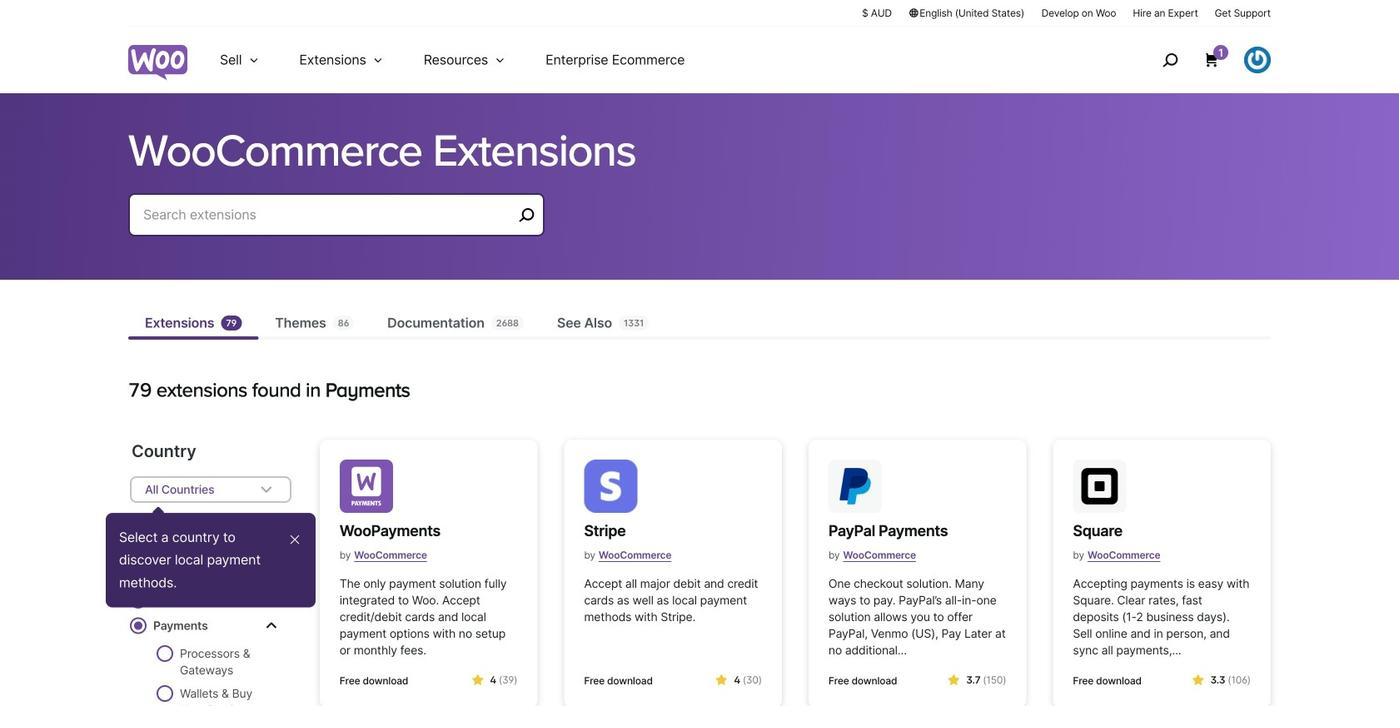 Task type: locate. For each thing, give the bounding box(es) containing it.
angle down image
[[256, 480, 276, 500]]

None search field
[[128, 193, 545, 257]]

service navigation menu element
[[1127, 33, 1271, 87]]



Task type: describe. For each thing, give the bounding box(es) containing it.
Filter countries field
[[130, 476, 291, 503]]

Search extensions search field
[[143, 203, 513, 227]]

search image
[[1157, 47, 1184, 73]]

open account menu image
[[1244, 47, 1271, 73]]

show subcategories image
[[266, 618, 277, 632]]

close tooltip image
[[285, 530, 305, 550]]



Task type: vqa. For each thing, say whether or not it's contained in the screenshot.
Filter countries field
yes



